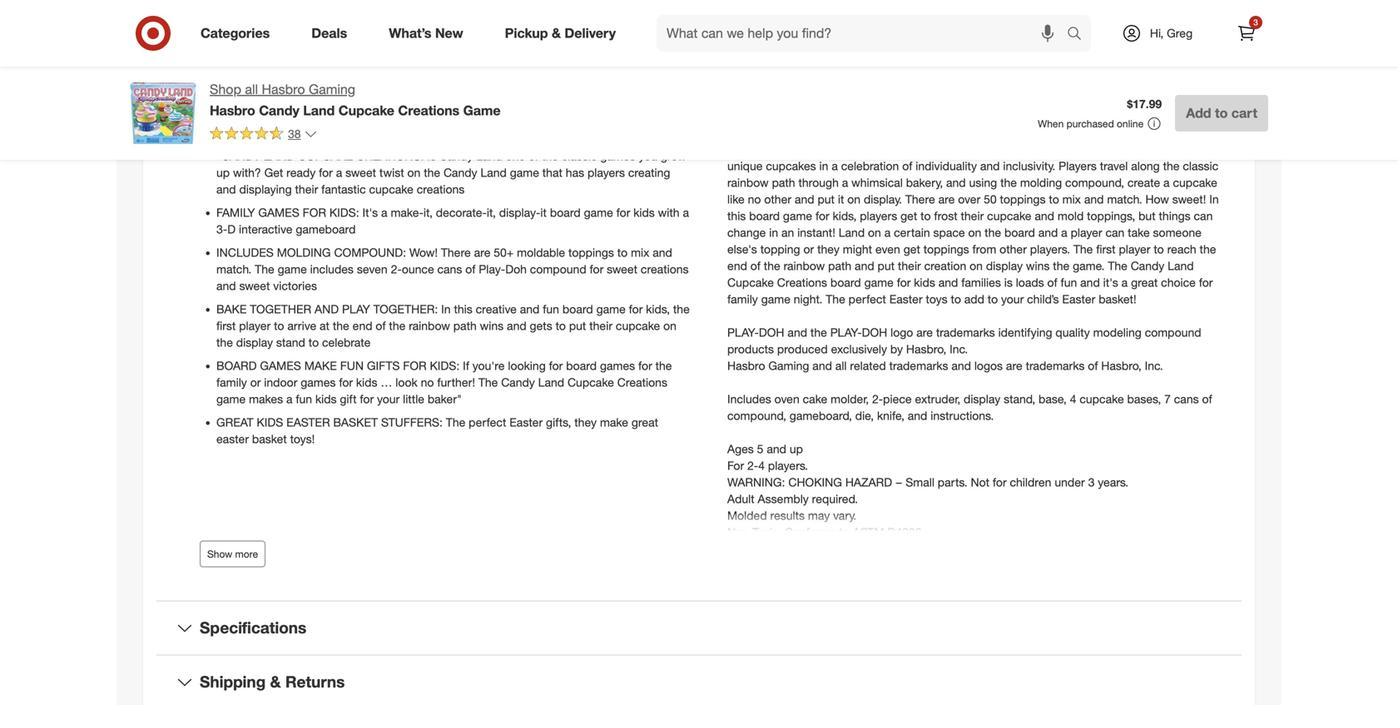 Task type: vqa. For each thing, say whether or not it's contained in the screenshot.
Ages 5 and up For 2-4 players. WARNING: CHOKING HAZARD – Small parts. Not for children under 3 years. Adult Assembly required. Molded results may vary. Non-Toxic. Conforms to ASTM D4236
yes



Task type: locate. For each thing, give the bounding box(es) containing it.
the down baker"
[[446, 415, 466, 430]]

how
[[1146, 192, 1170, 207]]

1 horizontal spatial compound
[[1145, 325, 1202, 340]]

or
[[804, 242, 814, 256], [250, 375, 261, 390]]

match. inside "welcome to the candy land bon bon bakery, where everyone is invited to create their own unique cupcakes in a celebration of individuality and inclusivity. players travel along the classic rainbow path through a whimsical bakery, and using the molding compound, create a cupcake like no other and put it on display. there are over 50 toppings to mix and match. how sweet! in this board game for kids, players get to frost their cupcake and mold toppings, but things can change in an instant! land on a certain space on the board and a player can take someone else's topping or they might even get toppings from other players. the first player to reach the end of the rainbow path and put their creation on display wins the game. the candy land cupcake creations board game for kids and families is loads of fun and it's a great choice for family game night. the perfect easter toys to add to your child's easter basket!
[[1107, 192, 1143, 207]]

0 horizontal spatial your
[[377, 392, 400, 406]]

& for pickup
[[552, 25, 561, 41]]

together
[[250, 302, 311, 316]]

1 horizontal spatial in
[[820, 159, 829, 173]]

adult
[[728, 492, 755, 506]]

cupcake inside board games make fun gifts for kids: if you're looking for board games for the family or indoor games for kids … look no further! the candy land cupcake creations game makes a fun kids gift for your little baker"
[[568, 375, 614, 390]]

show more
[[207, 548, 258, 560]]

display up the instructions.
[[964, 392, 1001, 406]]

0 horizontal spatial 4
[[759, 458, 765, 473]]

up inside "candy land cupcake creations: is candy land one of the classic games you grew up with? get ready for a sweet twist on the candy land game that has players creating and displaying their fantastic cupcake creations
[[216, 165, 230, 180]]

0 vertical spatial players.
[[1030, 242, 1071, 256]]

cans inside includes molding compound: wow! there are 50+ moldable toppings to mix and match. the game includes seven 2-ounce cans of play-doh compound for sweet creations and sweet victories
[[437, 262, 462, 276]]

path down creative
[[454, 318, 477, 333]]

candy inside board games make fun gifts for kids: if you're looking for board games for the family or indoor games for kids … look no further! the candy land cupcake creations game makes a fun kids gift for your little baker"
[[501, 375, 535, 390]]

candy inside shop all hasbro gaming hasbro candy land cupcake creations game
[[259, 102, 300, 119]]

1 vertical spatial fun
[[543, 302, 559, 316]]

doh up products
[[759, 325, 785, 340]]

put down through
[[818, 192, 835, 207]]

first inside "welcome to the candy land bon bon bakery, where everyone is invited to create their own unique cupcakes in a celebration of individuality and inclusivity. players travel along the classic rainbow path through a whimsical bakery, and using the molding compound, create a cupcake like no other and put it on display. there are over 50 toppings to mix and match. how sweet! in this board game for kids, players get to frost their cupcake and mold toppings, but things can change in an instant! land on a certain space on the board and a player can take someone else's topping or they might even get toppings from other players. the first player to reach the end of the rainbow path and put their creation on display wins the game. the candy land cupcake creations board game for kids and families is loads of fun and it's a great choice for family game night. the perfect easter toys to add to your child's easter basket!
[[1097, 242, 1116, 256]]

0 vertical spatial in
[[1210, 192, 1219, 207]]

4 down 5
[[759, 458, 765, 473]]

and right 5
[[767, 442, 787, 456]]

molding
[[277, 245, 331, 260]]

search button
[[1060, 15, 1100, 55]]

& inside dropdown button
[[270, 672, 281, 691]]

to inside includes molding compound: wow! there are 50+ moldable toppings to mix and match. the game includes seven 2-ounce cans of play-doh compound for sweet creations and sweet victories
[[618, 245, 628, 260]]

1 play- from the left
[[728, 325, 759, 340]]

it inside "welcome to the candy land bon bon bakery, where everyone is invited to create their own unique cupcakes in a celebration of individuality and inclusivity. players travel along the classic rainbow path through a whimsical bakery, and using the molding compound, create a cupcake like no other and put it on display. there are over 50 toppings to mix and match. how sweet! in this board game for kids, players get to frost their cupcake and mold toppings, but things can change in an instant! land on a certain space on the board and a player can take someone else's topping or they might even get toppings from other players. the first player to reach the end of the rainbow path and put their creation on display wins the game. the candy land cupcake creations board game for kids and families is loads of fun and it's a great choice for family game night. the perfect easter toys to add to your child's easter basket!
[[838, 192, 844, 207]]

0 horizontal spatial kids:
[[330, 205, 359, 220]]

games inside "candy land cupcake creations: is candy land one of the classic games you grew up with? get ready for a sweet twist on the candy land game that has players creating and displaying their fantastic cupcake creations
[[601, 149, 636, 163]]

and down the produced
[[813, 358, 832, 373]]

hi,
[[1150, 26, 1164, 40]]

cupcake
[[1173, 175, 1218, 190], [369, 182, 414, 197], [987, 209, 1032, 223], [616, 318, 660, 333], [1080, 392, 1124, 406]]

cupcake inside shop all hasbro gaming hasbro candy land cupcake creations game
[[339, 102, 395, 119]]

"welcome
[[728, 142, 781, 157]]

1 vertical spatial other
[[1000, 242, 1027, 256]]

0 vertical spatial rainbow
[[728, 175, 769, 190]]

inc. down add
[[950, 342, 968, 356]]

other up an
[[765, 192, 792, 207]]

in
[[1210, 192, 1219, 207], [441, 302, 451, 316]]

wins down creative
[[480, 318, 504, 333]]

of inside includes oven cake molder, 2-piece extruder, display stand, base, 4 cupcake bases, 7 cans of compound, gameboard, die, knife, and instructions.
[[1203, 392, 1213, 406]]

1 horizontal spatial your
[[1002, 292, 1024, 306]]

players. up choking
[[768, 458, 808, 473]]

get
[[264, 165, 283, 180]]

1 vertical spatial for
[[403, 358, 427, 373]]

0 vertical spatial display
[[986, 259, 1023, 273]]

0 vertical spatial all
[[245, 81, 258, 97]]

kids, inside bake together and play together: in this creative and fun board game for kids, the first player to arrive at the end of the rainbow path wins and gets to put their cupcake on the display stand to celebrate
[[646, 302, 670, 316]]

first down bake at left
[[216, 318, 236, 333]]

2 horizontal spatial this
[[728, 209, 746, 223]]

certain
[[894, 225, 930, 240]]

cans down wow!
[[437, 262, 462, 276]]

toys
[[926, 292, 948, 306]]

hasbro, down modeling
[[1102, 358, 1142, 373]]

of inside play-doh and the play-doh logo are trademarks identifying quality modeling compound products produced exclusively by hasbro, inc. hasbro gaming and all related trademarks and logos are trademarks of hasbro, inc.
[[1088, 358, 1098, 373]]

the down 'you're'
[[479, 375, 498, 390]]

specifications button
[[157, 602, 1242, 655]]

under
[[1055, 475, 1085, 489]]

basket
[[252, 432, 287, 446]]

toppings up creation
[[924, 242, 970, 256]]

0 horizontal spatial in
[[441, 302, 451, 316]]

great inside "welcome to the candy land bon bon bakery, where everyone is invited to create their own unique cupcakes in a celebration of individuality and inclusivity. players travel along the classic rainbow path through a whimsical bakery, and using the molding compound, create a cupcake like no other and put it on display. there are over 50 toppings to mix and match. how sweet! in this board game for kids, players get to frost their cupcake and mold toppings, but things can change in an instant! land on a certain space on the board and a player can take someone else's topping or they might even get toppings from other players. the first player to reach the end of the rainbow path and put their creation on display wins the game. the candy land cupcake creations board game for kids and families is loads of fun and it's a great choice for family game night. the perfect easter toys to add to your child's easter basket!
[[1131, 275, 1158, 290]]

gaming down deals link at the top left
[[309, 81, 355, 97]]

for inside includes molding compound: wow! there are 50+ moldable toppings to mix and match. the game includes seven 2-ounce cans of play-doh compound for sweet creations and sweet victories
[[590, 262, 604, 276]]

land left one
[[476, 149, 503, 163]]

& left returns
[[270, 672, 281, 691]]

when
[[1038, 117, 1064, 130]]

they down instant!
[[818, 242, 840, 256]]

0 vertical spatial family
[[728, 292, 758, 306]]

extruder,
[[915, 392, 961, 406]]

easter left the "toys"
[[890, 292, 923, 306]]

to inside 'ages 5 and up for 2-4 players. warning: choking hazard – small parts. not for children under 3 years. adult assembly required. molded results may vary. non-toxic. conforms to astm d4236'
[[840, 525, 850, 539]]

players inside "candy land cupcake creations: is candy land one of the classic games you grew up with? get ready for a sweet twist on the candy land game that has players creating and displaying their fantastic cupcake creations
[[588, 165, 625, 180]]

is up players at the top right of page
[[1060, 142, 1069, 157]]

1 horizontal spatial hasbro
[[262, 81, 305, 97]]

candy down looking at the bottom left of page
[[501, 375, 535, 390]]

your down …
[[377, 392, 400, 406]]

change
[[728, 225, 766, 240]]

quality
[[1056, 325, 1090, 340]]

sweet
[[346, 165, 376, 180], [607, 262, 638, 276], [239, 279, 270, 293]]

this down the 'like'
[[728, 209, 746, 223]]

0 horizontal spatial players
[[588, 165, 625, 180]]

wins up loads
[[1026, 259, 1050, 273]]

are up play-
[[474, 245, 491, 260]]

decorate-
[[436, 205, 487, 220]]

logo
[[891, 325, 914, 340]]

there inside includes molding compound: wow! there are 50+ moldable toppings to mix and match. the game includes seven 2-ounce cans of play-doh compound for sweet creations and sweet victories
[[441, 245, 471, 260]]

games inside "family games for kids: it's a make-it, decorate-it, display-it board game for kids with a 3-d interactive gameboard"
[[258, 205, 300, 220]]

0 vertical spatial great
[[1131, 275, 1158, 290]]

easter
[[287, 415, 330, 430]]

player down mold
[[1071, 225, 1103, 240]]

create up along
[[1123, 142, 1156, 157]]

in right sweet!
[[1210, 192, 1219, 207]]

0 horizontal spatial mix
[[631, 245, 650, 260]]

hasbro down shop
[[210, 102, 255, 119]]

4
[[1070, 392, 1077, 406], [759, 458, 765, 473]]

or up makes at bottom
[[250, 375, 261, 390]]

it inside "family games for kids: it's a make-it, decorate-it, display-it board game for kids with a 3-d interactive gameboard"
[[541, 205, 547, 220]]

and down piece
[[908, 408, 928, 423]]

compound down moldable
[[530, 262, 587, 276]]

candy up the decorate-
[[444, 165, 477, 180]]

board down might
[[831, 275, 861, 290]]

2 it, from the left
[[487, 205, 496, 220]]

games
[[601, 149, 636, 163], [600, 358, 635, 373], [301, 375, 336, 390]]

0 horizontal spatial first
[[216, 318, 236, 333]]

for inside bake together and play together: in this creative and fun board game for kids, the first player to arrive at the end of the rainbow path wins and gets to put their cupcake on the display stand to celebrate
[[629, 302, 643, 316]]

this inside bake together and play together: in this creative and fun board game for kids, the first player to arrive at the end of the rainbow path wins and gets to put their cupcake on the display stand to celebrate
[[454, 302, 473, 316]]

this left item
[[690, 7, 723, 31]]

4 inside includes oven cake molder, 2-piece extruder, display stand, base, 4 cupcake bases, 7 cans of compound, gameboard, die, knife, and instructions.
[[1070, 392, 1077, 406]]

kids: inside board games make fun gifts for kids: if you're looking for board games for the family or indoor games for kids … look no further! the candy land cupcake creations game makes a fun kids gift for your little baker"
[[430, 358, 460, 373]]

1 horizontal spatial fun
[[543, 302, 559, 316]]

of right 7
[[1203, 392, 1213, 406]]

pickup & delivery
[[505, 25, 616, 41]]

produced
[[777, 342, 828, 356]]

0 horizontal spatial hasbro,
[[906, 342, 947, 356]]

players right has
[[588, 165, 625, 180]]

an
[[782, 225, 794, 240]]

cupcake inside bake together and play together: in this creative and fun board game for kids, the first player to arrive at the end of the rainbow path wins and gets to put their cupcake on the display stand to celebrate
[[616, 318, 660, 333]]

1 horizontal spatial cupcake
[[568, 375, 614, 390]]

1 vertical spatial sweet
[[607, 262, 638, 276]]

land up cupcake
[[303, 102, 335, 119]]

creations inside "candy land cupcake creations: is candy land one of the classic games you grew up with? get ready for a sweet twist on the candy land game that has players creating and displaying their fantastic cupcake creations
[[417, 182, 465, 197]]

1 horizontal spatial no
[[748, 192, 761, 207]]

1 horizontal spatial &
[[552, 25, 561, 41]]

1 vertical spatial path
[[828, 259, 852, 273]]

shipping
[[200, 672, 266, 691]]

fun down game.
[[1061, 275, 1077, 290]]

all right shop
[[245, 81, 258, 97]]

1 vertical spatial end
[[353, 318, 373, 333]]

game inside board games make fun gifts for kids: if you're looking for board games for the family or indoor games for kids … look no further! the candy land cupcake creations game makes a fun kids gift for your little baker"
[[216, 392, 246, 406]]

1 vertical spatial creations
[[641, 262, 689, 276]]

about this item
[[630, 7, 768, 31]]

1 vertical spatial 2-
[[872, 392, 883, 406]]

great up basket!
[[1131, 275, 1158, 290]]

2- up the die,
[[872, 392, 883, 406]]

it's
[[363, 205, 378, 220]]

greg
[[1167, 26, 1193, 40]]

creations up night. in the top of the page
[[777, 275, 827, 290]]

play
[[342, 302, 370, 316]]

path
[[772, 175, 796, 190], [828, 259, 852, 273], [454, 318, 477, 333]]

perfect inside great kids easter basket stuffers: the perfect easter gifts, they make great easter basket toys!
[[469, 415, 506, 430]]

mix
[[1063, 192, 1081, 207], [631, 245, 650, 260]]

hasbro
[[262, 81, 305, 97], [210, 102, 255, 119], [728, 358, 765, 373]]

the inside great kids easter basket stuffers: the perfect easter gifts, they make great easter basket toys!
[[446, 415, 466, 430]]

at
[[320, 318, 330, 333]]

land up celebration
[[854, 142, 881, 157]]

toppings
[[1000, 192, 1046, 207], [924, 242, 970, 256], [569, 245, 614, 260]]

doh
[[506, 262, 527, 276]]

1 it, from the left
[[424, 205, 433, 220]]

What can we help you find? suggestions appear below search field
[[657, 15, 1071, 52]]

0 horizontal spatial player
[[239, 318, 271, 333]]

perfect up exclusively
[[849, 292, 886, 306]]

kids up the "toys"
[[914, 275, 936, 290]]

gaming inside play-doh and the play-doh logo are trademarks identifying quality modeling compound products produced exclusively by hasbro, inc. hasbro gaming and all related trademarks and logos are trademarks of hasbro, inc.
[[769, 358, 810, 373]]

cupcake inside "welcome to the candy land bon bon bakery, where everyone is invited to create their own unique cupcakes in a celebration of individuality and inclusivity. players travel along the classic rainbow path through a whimsical bakery, and using the molding compound, create a cupcake like no other and put it on display. there are over 50 toppings to mix and match. how sweet! in this board game for kids, players get to frost their cupcake and mold toppings, but things can change in an instant! land on a certain space on the board and a player can take someone else's topping or they might even get toppings from other players. the first player to reach the end of the rainbow path and put their creation on display wins the game. the candy land cupcake creations board game for kids and families is loads of fun and it's a great choice for family game night. the perfect easter toys to add to your child's easter basket!
[[728, 275, 774, 290]]

bakery,
[[933, 142, 971, 157]]

players. up loads
[[1030, 242, 1071, 256]]

0 vertical spatial is
[[1060, 142, 1069, 157]]

end down else's
[[728, 259, 748, 273]]

what's
[[389, 25, 432, 41]]

there down "family games for kids: it's a make-it, decorate-it, display-it board game for kids with a 3-d interactive gameboard"
[[441, 245, 471, 260]]

first up game.
[[1097, 242, 1116, 256]]

0 horizontal spatial &
[[270, 672, 281, 691]]

they inside great kids easter basket stuffers: the perfect easter gifts, they make great easter basket toys!
[[575, 415, 597, 430]]

1 horizontal spatial family
[[728, 292, 758, 306]]

and up the family
[[216, 182, 236, 197]]

there down 'bakery,'
[[906, 192, 935, 207]]

required.
[[812, 492, 858, 506]]

of up 'bakery,'
[[903, 159, 913, 173]]

hasbro, down logo
[[906, 342, 947, 356]]

1 horizontal spatial rainbow
[[728, 175, 769, 190]]

1 horizontal spatial creations
[[641, 262, 689, 276]]

of right one
[[529, 149, 539, 163]]

players
[[1059, 159, 1097, 173]]

wins inside "welcome to the candy land bon bon bakery, where everyone is invited to create their own unique cupcakes in a celebration of individuality and inclusivity. players travel along the classic rainbow path through a whimsical bakery, and using the molding compound, create a cupcake like no other and put it on display. there are over 50 toppings to mix and match. how sweet! in this board game for kids, players get to frost their cupcake and mold toppings, but things can change in an instant! land on a certain space on the board and a player can take someone else's topping or they might even get toppings from other players. the first player to reach the end of the rainbow path and put their creation on display wins the game. the candy land cupcake creations board game for kids and families is loads of fun and it's a great choice for family game night. the perfect easter toys to add to your child's easter basket!
[[1026, 259, 1050, 273]]

returns
[[285, 672, 345, 691]]

2 vertical spatial player
[[239, 318, 271, 333]]

1 vertical spatial cans
[[1174, 392, 1199, 406]]

compound down choice
[[1145, 325, 1202, 340]]

trademarks down by at the right of the page
[[890, 358, 949, 373]]

and up the produced
[[788, 325, 808, 340]]

their left own
[[1159, 142, 1182, 157]]

can down toppings,
[[1106, 225, 1125, 240]]

players down display.
[[860, 209, 898, 223]]

0 vertical spatial gaming
[[309, 81, 355, 97]]

logos
[[975, 358, 1003, 373]]

2 vertical spatial this
[[454, 302, 473, 316]]

their inside bake together and play together: in this creative and fun board game for kids, the first player to arrive at the end of the rainbow path wins and gets to put their cupcake on the display stand to celebrate
[[590, 318, 613, 333]]

bon
[[884, 142, 905, 157], [908, 142, 929, 157]]

4 inside 'ages 5 and up for 2-4 players. warning: choking hazard – small parts. not for children under 3 years. adult assembly required. molded results may vary. non-toxic. conforms to astm d4236'
[[759, 458, 765, 473]]

1 horizontal spatial it
[[838, 192, 844, 207]]

0 horizontal spatial put
[[569, 318, 586, 333]]

1 horizontal spatial put
[[818, 192, 835, 207]]

0 vertical spatial end
[[728, 259, 748, 273]]

cart
[[1232, 105, 1258, 121]]

like
[[728, 192, 745, 207]]

1 horizontal spatial it,
[[487, 205, 496, 220]]

0 horizontal spatial doh
[[759, 325, 785, 340]]

grew
[[661, 149, 687, 163]]

1 horizontal spatial kids,
[[833, 209, 857, 223]]

and down creation
[[939, 275, 958, 290]]

player down bake at left
[[239, 318, 271, 333]]

their
[[1159, 142, 1182, 157], [295, 182, 318, 197], [961, 209, 984, 223], [898, 259, 921, 273], [590, 318, 613, 333]]

bon up individuality
[[908, 142, 929, 157]]

3 inside 'ages 5 and up for 2-4 players. warning: choking hazard – small parts. not for children under 3 years. adult assembly required. molded results may vary. non-toxic. conforms to astm d4236'
[[1089, 475, 1095, 489]]

0 horizontal spatial can
[[1106, 225, 1125, 240]]

ready
[[287, 165, 316, 180]]

unique
[[728, 159, 763, 173]]

0 vertical spatial player
[[1071, 225, 1103, 240]]

1 horizontal spatial 4
[[1070, 392, 1077, 406]]

players. inside "welcome to the candy land bon bon bakery, where everyone is invited to create their own unique cupcakes in a celebration of individuality and inclusivity. players travel along the classic rainbow path through a whimsical bakery, and using the molding compound, create a cupcake like no other and put it on display. there are over 50 toppings to mix and match. how sweet! in this board game for kids, players get to frost their cupcake and mold toppings, but things can change in an instant! land on a certain space on the board and a player can take someone else's topping or they might even get toppings from other players. the first player to reach the end of the rainbow path and put their creation on display wins the game. the candy land cupcake creations board game for kids and families is loads of fun and it's a great choice for family game night. the perfect easter toys to add to your child's easter basket!
[[1030, 242, 1071, 256]]

0 horizontal spatial up
[[216, 165, 230, 180]]

rainbow inside bake together and play together: in this creative and fun board game for kids, the first player to arrive at the end of the rainbow path wins and gets to put their cupcake on the display stand to celebrate
[[409, 318, 450, 333]]

0 vertical spatial players
[[588, 165, 625, 180]]

great
[[1131, 275, 1158, 290], [632, 415, 659, 430]]

1 vertical spatial put
[[878, 259, 895, 273]]

no right the 'like'
[[748, 192, 761, 207]]

else's
[[728, 242, 757, 256]]

in left an
[[769, 225, 778, 240]]

a
[[832, 159, 838, 173], [336, 165, 342, 180], [842, 175, 849, 190], [1164, 175, 1170, 190], [381, 205, 388, 220], [683, 205, 689, 220], [885, 225, 891, 240], [1062, 225, 1068, 240], [1122, 275, 1128, 290], [286, 392, 293, 406]]

other right from
[[1000, 242, 1027, 256]]

board right looking at the bottom left of page
[[566, 358, 597, 373]]

cake
[[803, 392, 828, 406]]

classic inside "candy land cupcake creations: is candy land one of the classic games you grew up with? get ready for a sweet twist on the candy land game that has players creating and displaying their fantastic cupcake creations
[[562, 149, 597, 163]]

0 vertical spatial no
[[748, 192, 761, 207]]

0 horizontal spatial all
[[245, 81, 258, 97]]

trademarks down add
[[936, 325, 995, 340]]

creations inside shop all hasbro gaming hasbro candy land cupcake creations game
[[398, 102, 460, 119]]

games inside board games make fun gifts for kids: if you're looking for board games for the family or indoor games for kids … look no further! the candy land cupcake creations game makes a fun kids gift for your little baker"
[[260, 358, 301, 373]]

put inside bake together and play together: in this creative and fun board game for kids, the first player to arrive at the end of the rainbow path wins and gets to put their cupcake on the display stand to celebrate
[[569, 318, 586, 333]]

for inside "family games for kids: it's a make-it, decorate-it, display-it board game for kids with a 3-d interactive gameboard"
[[617, 205, 630, 220]]

they inside "welcome to the candy land bon bon bakery, where everyone is invited to create their own unique cupcakes in a celebration of individuality and inclusivity. players travel along the classic rainbow path through a whimsical bakery, and using the molding compound, create a cupcake like no other and put it on display. there are over 50 toppings to mix and match. how sweet! in this board game for kids, players get to frost their cupcake and mold toppings, but things can change in an instant! land on a certain space on the board and a player can take someone else's topping or they might even get toppings from other players. the first player to reach the end of the rainbow path and put their creation on display wins the game. the candy land cupcake creations board game for kids and families is loads of fun and it's a great choice for family game night. the perfect easter toys to add to your child's easter basket!
[[818, 242, 840, 256]]

can
[[1194, 209, 1213, 223], [1106, 225, 1125, 240]]

their inside "candy land cupcake creations: is candy land one of the classic games you grew up with? get ready for a sweet twist on the candy land game that has players creating and displaying their fantastic cupcake creations
[[295, 182, 318, 197]]

on inside "candy land cupcake creations: is candy land one of the classic games you grew up with? get ready for a sweet twist on the candy land game that has players creating and displaying their fantastic cupcake creations
[[408, 165, 421, 180]]

rainbow down "unique"
[[728, 175, 769, 190]]

0 horizontal spatial players.
[[768, 458, 808, 473]]

0 vertical spatial there
[[906, 192, 935, 207]]

and down might
[[855, 259, 875, 273]]

0 horizontal spatial play-
[[728, 325, 759, 340]]

gifts,
[[546, 415, 571, 430]]

bake
[[216, 302, 247, 316]]

gaming down the produced
[[769, 358, 810, 373]]

easter inside great kids easter basket stuffers: the perfect easter gifts, they make great easter basket toys!
[[510, 415, 543, 430]]

bon up celebration
[[884, 142, 905, 157]]

0 vertical spatial hasbro
[[262, 81, 305, 97]]

in right together:
[[441, 302, 451, 316]]

sweet inside "candy land cupcake creations: is candy land one of the classic games you grew up with? get ready for a sweet twist on the candy land game that has players creating and displaying their fantastic cupcake creations
[[346, 165, 376, 180]]

candy
[[259, 102, 300, 119], [817, 142, 851, 157], [439, 149, 473, 163], [444, 165, 477, 180], [1131, 259, 1165, 273], [501, 375, 535, 390]]

1 horizontal spatial 3
[[1254, 17, 1259, 27]]

board down has
[[550, 205, 581, 220]]

0 vertical spatial compound,
[[1066, 175, 1125, 190]]

0 horizontal spatial bon
[[884, 142, 905, 157]]

0 vertical spatial sweet
[[346, 165, 376, 180]]

together:
[[373, 302, 438, 316]]

it, left display-
[[487, 205, 496, 220]]

1 horizontal spatial end
[[728, 259, 748, 273]]

0 vertical spatial or
[[804, 242, 814, 256]]

of up child's
[[1048, 275, 1058, 290]]

it down through
[[838, 192, 844, 207]]

inc.
[[950, 342, 968, 356], [1145, 358, 1163, 373]]

match.
[[1107, 192, 1143, 207], [216, 262, 252, 276]]

details
[[200, 75, 252, 94]]

if
[[463, 358, 469, 373]]

0 horizontal spatial is
[[1005, 275, 1013, 290]]

family down board
[[216, 375, 247, 390]]

toys!
[[290, 432, 315, 446]]

2 horizontal spatial 2-
[[872, 392, 883, 406]]

whimsical
[[852, 175, 903, 190]]

create
[[1123, 142, 1156, 157], [1128, 175, 1161, 190]]

0 vertical spatial match.
[[1107, 192, 1143, 207]]

1 vertical spatial player
[[1119, 242, 1151, 256]]

up down ""candy"
[[216, 165, 230, 180]]

and down individuality
[[947, 175, 966, 190]]

2 play- from the left
[[831, 325, 862, 340]]

display down from
[[986, 259, 1023, 273]]

1 horizontal spatial classic
[[1183, 159, 1219, 173]]

purchased
[[1067, 117, 1114, 130]]

are inside includes molding compound: wow! there are 50+ moldable toppings to mix and match. the game includes seven 2-ounce cans of play-doh compound for sweet creations and sweet victories
[[474, 245, 491, 260]]

rainbow down together:
[[409, 318, 450, 333]]

specifications
[[200, 618, 307, 637]]

related
[[850, 358, 886, 373]]

of
[[529, 149, 539, 163], [903, 159, 913, 173], [751, 259, 761, 273], [466, 262, 476, 276], [1048, 275, 1058, 290], [376, 318, 386, 333], [1088, 358, 1098, 373], [1203, 392, 1213, 406]]

display inside "welcome to the candy land bon bon bakery, where everyone is invited to create their own unique cupcakes in a celebration of individuality and inclusivity. players travel along the classic rainbow path through a whimsical bakery, and using the molding compound, create a cupcake like no other and put it on display. there are over 50 toppings to mix and match. how sweet! in this board game for kids, players get to frost their cupcake and mold toppings, but things can change in an instant! land on a certain space on the board and a player can take someone else's topping or they might even get toppings from other players. the first player to reach the end of the rainbow path and put their creation on display wins the game. the candy land cupcake creations board game for kids and families is loads of fun and it's a great choice for family game night. the perfect easter toys to add to your child's easter basket!
[[986, 259, 1023, 273]]

0 vertical spatial they
[[818, 242, 840, 256]]

fun inside "welcome to the candy land bon bon bakery, where everyone is invited to create their own unique cupcakes in a celebration of individuality and inclusivity. players travel along the classic rainbow path through a whimsical bakery, and using the molding compound, create a cupcake like no other and put it on display. there are over 50 toppings to mix and match. how sweet! in this board game for kids, players get to frost their cupcake and mold toppings, but things can change in an instant! land on a certain space on the board and a player can take someone else's topping or they might even get toppings from other players. the first player to reach the end of the rainbow path and put their creation on display wins the game. the candy land cupcake creations board game for kids and families is loads of fun and it's a great choice for family game night. the perfect easter toys to add to your child's easter basket!
[[1061, 275, 1077, 290]]

display.
[[864, 192, 902, 207]]

game inside includes molding compound: wow! there are 50+ moldable toppings to mix and match. the game includes seven 2-ounce cans of play-doh compound for sweet creations and sweet victories
[[278, 262, 307, 276]]

night.
[[794, 292, 823, 306]]

your
[[1002, 292, 1024, 306], [377, 392, 400, 406]]

1 vertical spatial all
[[836, 358, 847, 373]]

the
[[798, 142, 814, 157], [542, 149, 558, 163], [1164, 159, 1180, 173], [424, 165, 440, 180], [1001, 175, 1017, 190], [985, 225, 1002, 240], [1200, 242, 1217, 256], [764, 259, 781, 273], [1053, 259, 1070, 273], [673, 302, 690, 316], [333, 318, 349, 333], [389, 318, 406, 333], [811, 325, 827, 340], [216, 335, 233, 350], [656, 358, 672, 373]]

0 horizontal spatial perfect
[[469, 415, 506, 430]]

2- inside 'ages 5 and up for 2-4 players. warning: choking hazard – small parts. not for children under 3 years. adult assembly required. molded results may vary. non-toxic. conforms to astm d4236'
[[748, 458, 759, 473]]

classic down own
[[1183, 159, 1219, 173]]

the down includes
[[255, 262, 274, 276]]

creative
[[476, 302, 517, 316]]

toppings right moldable
[[569, 245, 614, 260]]

1 vertical spatial gaming
[[769, 358, 810, 373]]

of down quality
[[1088, 358, 1098, 373]]

3 inside 'link'
[[1254, 17, 1259, 27]]

end inside bake together and play together: in this creative and fun board game for kids, the first player to arrive at the end of the rainbow path wins and gets to put their cupcake on the display stand to celebrate
[[353, 318, 373, 333]]

looking
[[508, 358, 546, 373]]

of inside "candy land cupcake creations: is candy land one of the classic games you grew up with? get ready for a sweet twist on the candy land game that has players creating and displaying their fantastic cupcake creations
[[529, 149, 539, 163]]

toppings down molding
[[1000, 192, 1046, 207]]

1 horizontal spatial cans
[[1174, 392, 1199, 406]]

&
[[552, 25, 561, 41], [270, 672, 281, 691]]

& for shipping
[[270, 672, 281, 691]]

games for make
[[260, 358, 301, 373]]

create down along
[[1128, 175, 1161, 190]]

choice
[[1161, 275, 1196, 290]]

0 horizontal spatial 2-
[[391, 262, 402, 276]]

hi, greg
[[1150, 26, 1193, 40]]

no
[[748, 192, 761, 207], [421, 375, 434, 390]]

of down together:
[[376, 318, 386, 333]]

0 horizontal spatial in
[[769, 225, 778, 240]]

0 vertical spatial hasbro,
[[906, 342, 947, 356]]

game inside "candy land cupcake creations: is candy land one of the classic games you grew up with? get ready for a sweet twist on the candy land game that has players creating and displaying their fantastic cupcake creations
[[510, 165, 539, 180]]

1 vertical spatial players.
[[768, 458, 808, 473]]

board down moldable
[[563, 302, 593, 316]]

on inside bake together and play together: in this creative and fun board game for kids, the first player to arrive at the end of the rainbow path wins and gets to put their cupcake on the display stand to celebrate
[[664, 318, 677, 333]]

cupcake down else's
[[728, 275, 774, 290]]

results
[[770, 508, 805, 523]]

1 vertical spatial mix
[[631, 245, 650, 260]]

land
[[264, 149, 295, 163]]

2 vertical spatial put
[[569, 318, 586, 333]]

1 horizontal spatial doh
[[862, 325, 888, 340]]

1 horizontal spatial they
[[818, 242, 840, 256]]

2 vertical spatial path
[[454, 318, 477, 333]]

board up the change
[[749, 209, 780, 223]]

0 horizontal spatial classic
[[562, 149, 597, 163]]

0 vertical spatial in
[[820, 159, 829, 173]]

the
[[1074, 242, 1093, 256], [1108, 259, 1128, 273], [255, 262, 274, 276], [826, 292, 846, 306], [479, 375, 498, 390], [446, 415, 466, 430]]

on
[[408, 165, 421, 180], [848, 192, 861, 207], [868, 225, 881, 240], [969, 225, 982, 240], [970, 259, 983, 273], [664, 318, 677, 333]]



Task type: describe. For each thing, give the bounding box(es) containing it.
twist
[[380, 165, 404, 180]]

image of hasbro candy land cupcake creations game image
[[130, 80, 196, 147]]

are right logo
[[917, 325, 933, 340]]

2- inside includes molding compound: wow! there are 50+ moldable toppings to mix and match. the game includes seven 2-ounce cans of play-doh compound for sweet creations and sweet victories
[[391, 262, 402, 276]]

"candy land cupcake creations: is candy land one of the classic games you grew up with? get ready for a sweet twist on the candy land game that has players creating and displaying their fantastic cupcake creations
[[216, 149, 687, 197]]

0 vertical spatial get
[[901, 209, 918, 223]]

someone
[[1153, 225, 1202, 240]]

in inside "welcome to the candy land bon bon bakery, where everyone is invited to create their own unique cupcakes in a celebration of individuality and inclusivity. players travel along the classic rainbow path through a whimsical bakery, and using the molding compound, create a cupcake like no other and put it on display. there are over 50 toppings to mix and match. how sweet! in this board game for kids, players get to frost their cupcake and mold toppings, but things can change in an instant! land on a certain space on the board and a player can take someone else's topping or they might even get toppings from other players. the first player to reach the end of the rainbow path and put their creation on display wins the game. the candy land cupcake creations board game for kids and families is loads of fun and it's a great choice for family game night. the perfect easter toys to add to your child's easter basket!
[[1210, 192, 1219, 207]]

online
[[1117, 117, 1144, 130]]

board inside bake together and play together: in this creative and fun board game for kids, the first player to arrive at the end of the rainbow path wins and gets to put their cupcake on the display stand to celebrate
[[563, 302, 593, 316]]

classic inside "welcome to the candy land bon bon bakery, where everyone is invited to create their own unique cupcakes in a celebration of individuality and inclusivity. players travel along the classic rainbow path through a whimsical bakery, and using the molding compound, create a cupcake like no other and put it on display. there are over 50 toppings to mix and match. how sweet! in this board game for kids, players get to frost their cupcake and mold toppings, but things can change in an instant! land on a certain space on the board and a player can take someone else's topping or they might even get toppings from other players. the first player to reach the end of the rainbow path and put their creation on display wins the game. the candy land cupcake creations board game for kids and families is loads of fun and it's a great choice for family game night. the perfect easter toys to add to your child's easter basket!
[[1183, 159, 1219, 173]]

compound inside play-doh and the play-doh logo are trademarks identifying quality modeling compound products produced exclusively by hasbro, inc. hasbro gaming and all related trademarks and logos are trademarks of hasbro, inc.
[[1145, 325, 1202, 340]]

stuffers:
[[381, 415, 443, 430]]

your inside board games make fun gifts for kids: if you're looking for board games for the family or indoor games for kids … look no further! the candy land cupcake creations game makes a fun kids gift for your little baker"
[[377, 392, 400, 406]]

kids
[[257, 415, 283, 430]]

1 horizontal spatial this
[[690, 7, 723, 31]]

creations:
[[356, 149, 424, 163]]

candy right 'is' in the top of the page
[[439, 149, 473, 163]]

–
[[896, 475, 903, 489]]

show
[[207, 548, 232, 560]]

the inside board games make fun gifts for kids: if you're looking for board games for the family or indoor games for kids … look no further! the candy land cupcake creations game makes a fun kids gift for your little baker"
[[479, 375, 498, 390]]

first inside bake together and play together: in this creative and fun board game for kids, the first player to arrive at the end of the rainbow path wins and gets to put their cupcake on the display stand to celebrate
[[216, 318, 236, 333]]

basket
[[333, 415, 378, 430]]

non-
[[728, 525, 753, 539]]

the inside board games make fun gifts for kids: if you're looking for board games for the family or indoor games for kids … look no further! the candy land cupcake creations game makes a fun kids gift for your little baker"
[[656, 358, 672, 373]]

family inside "welcome to the candy land bon bon bakery, where everyone is invited to create their own unique cupcakes in a celebration of individuality and inclusivity. players travel along the classic rainbow path through a whimsical bakery, and using the molding compound, create a cupcake like no other and put it on display. there are over 50 toppings to mix and match. how sweet! in this board game for kids, players get to frost their cupcake and mold toppings, but things can change in an instant! land on a certain space on the board and a player can take someone else's topping or they might even get toppings from other players. the first player to reach the end of the rainbow path and put their creation on display wins the game. the candy land cupcake creations board game for kids and families is loads of fun and it's a great choice for family game night. the perfect easter toys to add to your child's easter basket!
[[728, 292, 758, 306]]

add to cart button
[[1176, 95, 1269, 132]]

cupcakes
[[766, 159, 816, 173]]

are right logos
[[1006, 358, 1023, 373]]

land inside board games make fun gifts for kids: if you're looking for board games for the family or indoor games for kids … look no further! the candy land cupcake creations game makes a fun kids gift for your little baker"
[[538, 375, 564, 390]]

up inside 'ages 5 and up for 2-4 players. warning: choking hazard – small parts. not for children under 3 years. adult assembly required. molded results may vary. non-toxic. conforms to astm d4236'
[[790, 442, 803, 456]]

gets
[[530, 318, 553, 333]]

cupcake inside "candy land cupcake creations: is candy land one of the classic games you grew up with? get ready for a sweet twist on the candy land game that has players creating and displaying their fantastic cupcake creations
[[369, 182, 414, 197]]

and up toppings,
[[1085, 192, 1104, 207]]

with
[[658, 205, 680, 220]]

it's
[[1104, 275, 1119, 290]]

when purchased online
[[1038, 117, 1144, 130]]

bake together and play together: in this creative and fun board game for kids, the first player to arrive at the end of the rainbow path wins and gets to put their cupcake on the display stand to celebrate
[[216, 302, 690, 350]]

exclusively
[[831, 342, 887, 356]]

2 bon from the left
[[908, 142, 929, 157]]

creations inside "welcome to the candy land bon bon bakery, where everyone is invited to create their own unique cupcakes in a celebration of individuality and inclusivity. players travel along the classic rainbow path through a whimsical bakery, and using the molding compound, create a cupcake like no other and put it on display. there are over 50 toppings to mix and match. how sweet! in this board game for kids, players get to frost their cupcake and mold toppings, but things can change in an instant! land on a certain space on the board and a player can take someone else's topping or they might even get toppings from other players. the first player to reach the end of the rainbow path and put their creation on display wins the game. the candy land cupcake creations board game for kids and families is loads of fun and it's a great choice for family game night. the perfect easter toys to add to your child's easter basket!
[[777, 275, 827, 290]]

the inside play-doh and the play-doh logo are trademarks identifying quality modeling compound products produced exclusively by hasbro, inc. hasbro gaming and all related trademarks and logos are trademarks of hasbro, inc.
[[811, 325, 827, 340]]

1 horizontal spatial easter
[[890, 292, 923, 306]]

kids left gift
[[315, 392, 337, 406]]

1 doh from the left
[[759, 325, 785, 340]]

and left gets
[[507, 318, 527, 333]]

oven
[[775, 392, 800, 406]]

baker"
[[428, 392, 462, 406]]

stand,
[[1004, 392, 1036, 406]]

players. inside 'ages 5 and up for 2-4 players. warning: choking hazard – small parts. not for children under 3 years. adult assembly required. molded results may vary. non-toxic. conforms to astm d4236'
[[768, 458, 808, 473]]

years.
[[1098, 475, 1129, 489]]

and inside "candy land cupcake creations: is candy land one of the classic games you grew up with? get ready for a sweet twist on the candy land game that has players creating and displaying their fantastic cupcake creations
[[216, 182, 236, 197]]

space
[[934, 225, 965, 240]]

candy down take
[[1131, 259, 1165, 273]]

display inside bake together and play together: in this creative and fun board game for kids, the first player to arrive at the end of the rainbow path wins and gets to put their cupcake on the display stand to celebrate
[[236, 335, 273, 350]]

has
[[566, 165, 584, 180]]

great kids easter basket stuffers: the perfect easter gifts, they make great easter basket toys!
[[216, 415, 659, 446]]

…
[[381, 375, 392, 390]]

"welcome to the candy land bon bon bakery, where everyone is invited to create their own unique cupcakes in a celebration of individuality and inclusivity. players travel along the classic rainbow path through a whimsical bakery, and using the molding compound, create a cupcake like no other and put it on display. there are over 50 toppings to mix and match. how sweet! in this board game for kids, players get to frost their cupcake and mold toppings, but things can change in an instant! land on a certain space on the board and a player can take someone else's topping or they might even get toppings from other players. the first player to reach the end of the rainbow path and put their creation on display wins the game. the candy land cupcake creations board game for kids and families is loads of fun and it's a great choice for family game night. the perfect easter toys to add to your child's easter basket!
[[728, 142, 1219, 306]]

and inside 'ages 5 and up for 2-4 players. warning: choking hazard – small parts. not for children under 3 years. adult assembly required. molded results may vary. non-toxic. conforms to astm d4236'
[[767, 442, 787, 456]]

of inside includes molding compound: wow! there are 50+ moldable toppings to mix and match. the game includes seven 2-ounce cans of play-doh compound for sweet creations and sweet victories
[[466, 262, 476, 276]]

1 vertical spatial rainbow
[[784, 259, 825, 273]]

2 vertical spatial games
[[301, 375, 336, 390]]

2- inside includes oven cake molder, 2-piece extruder, display stand, base, 4 cupcake bases, 7 cans of compound, gameboard, die, knife, and instructions.
[[872, 392, 883, 406]]

compound, inside "welcome to the candy land bon bon bakery, where everyone is invited to create their own unique cupcakes in a celebration of individuality and inclusivity. players travel along the classic rainbow path through a whimsical bakery, and using the molding compound, create a cupcake like no other and put it on display. there are over 50 toppings to mix and match. how sweet! in this board game for kids, players get to frost their cupcake and mold toppings, but things can change in an instant! land on a certain space on the board and a player can take someone else's topping or they might even get toppings from other players. the first player to reach the end of the rainbow path and put their creation on display wins the game. the candy land cupcake creations board game for kids and families is loads of fun and it's a great choice for family game night. the perfect easter toys to add to your child's easter basket!
[[1066, 175, 1125, 190]]

2 horizontal spatial put
[[878, 259, 895, 273]]

kids, inside "welcome to the candy land bon bon bakery, where everyone is invited to create their own unique cupcakes in a celebration of individuality and inclusivity. players travel along the classic rainbow path through a whimsical bakery, and using the molding compound, create a cupcake like no other and put it on display. there are over 50 toppings to mix and match. how sweet! in this board game for kids, players get to frost their cupcake and mold toppings, but things can change in an instant! land on a certain space on the board and a player can take someone else's topping or they might even get toppings from other players. the first player to reach the end of the rainbow path and put their creation on display wins the game. the candy land cupcake creations board game for kids and families is loads of fun and it's a great choice for family game night. the perfect easter toys to add to your child's easter basket!
[[833, 209, 857, 223]]

and down game.
[[1081, 275, 1100, 290]]

and down where
[[981, 159, 1000, 173]]

bases,
[[1128, 392, 1162, 406]]

kids inside "family games for kids: it's a make-it, decorate-it, display-it board game for kids with a 3-d interactive gameboard"
[[634, 205, 655, 220]]

your inside "welcome to the candy land bon bon bakery, where everyone is invited to create their own unique cupcakes in a celebration of individuality and inclusivity. players travel along the classic rainbow path through a whimsical bakery, and using the molding compound, create a cupcake like no other and put it on display. there are over 50 toppings to mix and match. how sweet! in this board game for kids, players get to frost their cupcake and mold toppings, but things can change in an instant! land on a certain space on the board and a player can take someone else's topping or they might even get toppings from other players. the first player to reach the end of the rainbow path and put their creation on display wins the game. the candy land cupcake creations board game for kids and families is loads of fun and it's a great choice for family game night. the perfect easter toys to add to your child's easter basket!
[[1002, 292, 1024, 306]]

this inside "welcome to the candy land bon bon bakery, where everyone is invited to create their own unique cupcakes in a celebration of individuality and inclusivity. players travel along the classic rainbow path through a whimsical bakery, and using the molding compound, create a cupcake like no other and put it on display. there are over 50 toppings to mix and match. how sweet! in this board game for kids, players get to frost their cupcake and mold toppings, but things can change in an instant! land on a certain space on the board and a player can take someone else's topping or they might even get toppings from other players. the first player to reach the end of the rainbow path and put their creation on display wins the game. the candy land cupcake creations board game for kids and families is loads of fun and it's a great choice for family game night. the perfect easter toys to add to your child's easter basket!
[[728, 209, 746, 223]]

basket!
[[1099, 292, 1137, 306]]

the inside includes molding compound: wow! there are 50+ moldable toppings to mix and match. the game includes seven 2-ounce cans of play-doh compound for sweet creations and sweet victories
[[255, 262, 274, 276]]

path inside bake together and play together: in this creative and fun board game for kids, the first player to arrive at the end of the rainbow path wins and gets to put their cupcake on the display stand to celebrate
[[454, 318, 477, 333]]

pickup
[[505, 25, 548, 41]]

1 horizontal spatial player
[[1071, 225, 1103, 240]]

new
[[435, 25, 463, 41]]

0 vertical spatial create
[[1123, 142, 1156, 157]]

even
[[876, 242, 901, 256]]

mix inside includes molding compound: wow! there are 50+ moldable toppings to mix and match. the game includes seven 2-ounce cans of play-doh compound for sweet creations and sweet victories
[[631, 245, 650, 260]]

compound inside includes molding compound: wow! there are 50+ moldable toppings to mix and match. the game includes seven 2-ounce cans of play-doh compound for sweet creations and sweet victories
[[530, 262, 587, 276]]

the up it's
[[1108, 259, 1128, 273]]

land down 'reach'
[[1168, 259, 1194, 273]]

but
[[1139, 209, 1156, 223]]

bakery,
[[906, 175, 943, 190]]

instant!
[[798, 225, 836, 240]]

a inside "candy land cupcake creations: is candy land one of the classic games you grew up with? get ready for a sweet twist on the candy land game that has players creating and displaying their fantastic cupcake creations
[[336, 165, 342, 180]]

are inside "welcome to the candy land bon bon bakery, where everyone is invited to create their own unique cupcakes in a celebration of individuality and inclusivity. players travel along the classic rainbow path through a whimsical bakery, and using the molding compound, create a cupcake like no other and put it on display. there are over 50 toppings to mix and match. how sweet! in this board game for kids, players get to frost their cupcake and mold toppings, but things can change in an instant! land on a certain space on the board and a player can take someone else's topping or they might even get toppings from other players. the first player to reach the end of the rainbow path and put their creation on display wins the game. the candy land cupcake creations board game for kids and families is loads of fun and it's a great choice for family game night. the perfect easter toys to add to your child's easter basket!
[[939, 192, 955, 207]]

or inside board games make fun gifts for kids: if you're looking for board games for the family or indoor games for kids … look no further! the candy land cupcake creations game makes a fun kids gift for your little baker"
[[250, 375, 261, 390]]

of down else's
[[751, 259, 761, 273]]

in inside bake together and play together: in this creative and fun board game for kids, the first player to arrive at the end of the rainbow path wins and gets to put their cupcake on the display stand to celebrate
[[441, 302, 451, 316]]

frost
[[934, 209, 958, 223]]

not
[[971, 475, 990, 489]]

0 vertical spatial put
[[818, 192, 835, 207]]

the right night. in the top of the page
[[826, 292, 846, 306]]

1 horizontal spatial is
[[1060, 142, 1069, 157]]

children
[[1010, 475, 1052, 489]]

0 horizontal spatial inc.
[[950, 342, 968, 356]]

and down through
[[795, 192, 815, 207]]

display inside includes oven cake molder, 2-piece extruder, display stand, base, 4 cupcake bases, 7 cans of compound, gameboard, die, knife, and instructions.
[[964, 392, 1001, 406]]

1 bon from the left
[[884, 142, 905, 157]]

no inside board games make fun gifts for kids: if you're looking for board games for the family or indoor games for kids … look no further! the candy land cupcake creations game makes a fun kids gift for your little baker"
[[421, 375, 434, 390]]

2 horizontal spatial sweet
[[607, 262, 638, 276]]

that
[[543, 165, 563, 180]]

shipping & returns button
[[157, 656, 1242, 705]]

and left logos
[[952, 358, 971, 373]]

a inside board games make fun gifts for kids: if you're looking for board games for the family or indoor games for kids … look no further! the candy land cupcake creations game makes a fun kids gift for your little baker"
[[286, 392, 293, 406]]

1 vertical spatial get
[[904, 242, 921, 256]]

mix inside "welcome to the candy land bon bon bakery, where everyone is invited to create their own unique cupcakes in a celebration of individuality and inclusivity. players travel along the classic rainbow path through a whimsical bakery, and using the molding compound, create a cupcake like no other and put it on display. there are over 50 toppings to mix and match. how sweet! in this board game for kids, players get to frost their cupcake and mold toppings, but things can change in an instant! land on a certain space on the board and a player can take someone else's topping or they might even get toppings from other players. the first player to reach the end of the rainbow path and put their creation on display wins the game. the candy land cupcake creations board game for kids and families is loads of fun and it's a great choice for family game night. the perfect easter toys to add to your child's easter basket!
[[1063, 192, 1081, 207]]

0 vertical spatial other
[[765, 192, 792, 207]]

1 vertical spatial hasbro,
[[1102, 358, 1142, 373]]

shipping & returns
[[200, 672, 345, 691]]

creations inside board games make fun gifts for kids: if you're looking for board games for the family or indoor games for kids … look no further! the candy land cupcake creations game makes a fun kids gift for your little baker"
[[617, 375, 668, 390]]

players inside "welcome to the candy land bon bon bakery, where everyone is invited to create their own unique cupcakes in a celebration of individuality and inclusivity. players travel along the classic rainbow path through a whimsical bakery, and using the molding compound, create a cupcake like no other and put it on display. there are over 50 toppings to mix and match. how sweet! in this board game for kids, players get to frost their cupcake and mold toppings, but things can change in an instant! land on a certain space on the board and a player can take someone else's topping or they might even get toppings from other players. the first player to reach the end of the rainbow path and put their creation on display wins the game. the candy land cupcake creations board game for kids and families is loads of fun and it's a great choice for family game night. the perfect easter toys to add to your child's easter basket!
[[860, 209, 898, 223]]

deals
[[312, 25, 347, 41]]

molding
[[1021, 175, 1062, 190]]

1 horizontal spatial inc.
[[1145, 358, 1163, 373]]

where
[[974, 142, 1006, 157]]

compound, inside includes oven cake molder, 2-piece extruder, display stand, base, 4 cupcake bases, 7 cans of compound, gameboard, die, knife, and instructions.
[[728, 408, 787, 423]]

for inside 'ages 5 and up for 2-4 players. warning: choking hazard – small parts. not for children under 3 years. adult assembly required. molded results may vary. non-toxic. conforms to astm d4236'
[[993, 475, 1007, 489]]

board up loads
[[1005, 225, 1035, 240]]

to inside add to cart button
[[1215, 105, 1228, 121]]

item
[[729, 7, 768, 31]]

kids left …
[[356, 375, 377, 390]]

1 vertical spatial games
[[600, 358, 635, 373]]

1 vertical spatial create
[[1128, 175, 1161, 190]]

wins inside bake together and play together: in this creative and fun board game for kids, the first player to arrive at the end of the rainbow path wins and gets to put their cupcake on the display stand to celebrate
[[480, 318, 504, 333]]

7
[[1165, 392, 1171, 406]]

2 vertical spatial sweet
[[239, 279, 270, 293]]

game inside bake together and play together: in this creative and fun board game for kids, the first player to arrive at the end of the rainbow path wins and gets to put their cupcake on the display stand to celebrate
[[597, 302, 626, 316]]

match. inside includes molding compound: wow! there are 50+ moldable toppings to mix and match. the game includes seven 2-ounce cans of play-doh compound for sweet creations and sweet victories
[[216, 262, 252, 276]]

compound:
[[334, 245, 406, 260]]

no inside "welcome to the candy land bon bon bakery, where everyone is invited to create their own unique cupcakes in a celebration of individuality and inclusivity. players travel along the classic rainbow path through a whimsical bakery, and using the molding compound, create a cupcake like no other and put it on display. there are over 50 toppings to mix and match. how sweet! in this board game for kids, players get to frost their cupcake and mold toppings, but things can change in an instant! land on a certain space on the board and a player can take someone else's topping or they might even get toppings from other players. the first player to reach the end of the rainbow path and put their creation on display wins the game. the candy land cupcake creations board game for kids and families is loads of fun and it's a great choice for family game night. the perfect easter toys to add to your child's easter basket!
[[748, 192, 761, 207]]

board inside "family games for kids: it's a make-it, decorate-it, display-it board game for kids with a 3-d interactive gameboard"
[[550, 205, 581, 220]]

and up gets
[[520, 302, 540, 316]]

gaming inside shop all hasbro gaming hasbro candy land cupcake creations game
[[309, 81, 355, 97]]

small
[[906, 475, 935, 489]]

creations inside includes molding compound: wow! there are 50+ moldable toppings to mix and match. the game includes seven 2-ounce cans of play-doh compound for sweet creations and sweet victories
[[641, 262, 689, 276]]

candy up through
[[817, 142, 851, 157]]

for inside "family games for kids: it's a make-it, decorate-it, display-it board game for kids with a 3-d interactive gameboard"
[[303, 205, 326, 220]]

toppings inside includes molding compound: wow! there are 50+ moldable toppings to mix and match. the game includes seven 2-ounce cans of play-doh compound for sweet creations and sweet victories
[[569, 245, 614, 260]]

1 horizontal spatial toppings
[[924, 242, 970, 256]]

d
[[227, 222, 236, 236]]

hasbro inside play-doh and the play-doh logo are trademarks identifying quality modeling compound products produced exclusively by hasbro, inc. hasbro gaming and all related trademarks and logos are trademarks of hasbro, inc.
[[728, 358, 765, 373]]

2 horizontal spatial easter
[[1063, 292, 1096, 306]]

and down mold
[[1039, 225, 1058, 240]]

assembly
[[758, 492, 809, 506]]

land inside shop all hasbro gaming hasbro candy land cupcake creations game
[[303, 102, 335, 119]]

3 link
[[1229, 15, 1265, 52]]

cupcake inside includes oven cake molder, 2-piece extruder, display stand, base, 4 cupcake bases, 7 cans of compound, gameboard, die, knife, and instructions.
[[1080, 392, 1124, 406]]

make-
[[391, 205, 424, 220]]

display-
[[499, 205, 541, 220]]

stand
[[276, 335, 305, 350]]

great inside great kids easter basket stuffers: the perfect easter gifts, they make great easter basket toys!
[[632, 415, 659, 430]]

things
[[1159, 209, 1191, 223]]

kids inside "welcome to the candy land bon bon bakery, where everyone is invited to create their own unique cupcakes in a celebration of individuality and inclusivity. players travel along the classic rainbow path through a whimsical bakery, and using the molding compound, create a cupcake like no other and put it on display. there are over 50 toppings to mix and match. how sweet! in this board game for kids, players get to frost their cupcake and mold toppings, but things can change in an instant! land on a certain space on the board and a player can take someone else's topping or they might even get toppings from other players. the first player to reach the end of the rainbow path and put their creation on display wins the game. the candy land cupcake creations board game for kids and families is loads of fun and it's a great choice for family game night. the perfect easter toys to add to your child's easter basket!
[[914, 275, 936, 290]]

2 horizontal spatial path
[[828, 259, 852, 273]]

2 horizontal spatial player
[[1119, 242, 1151, 256]]

land down one
[[481, 165, 507, 180]]

using
[[969, 175, 997, 190]]

kids: inside "family games for kids: it's a make-it, decorate-it, display-it board game for kids with a 3-d interactive gameboard"
[[330, 205, 359, 220]]

1 vertical spatial in
[[769, 225, 778, 240]]

all inside play-doh and the play-doh logo are trademarks identifying quality modeling compound products produced exclusively by hasbro, inc. hasbro gaming and all related trademarks and logos are trademarks of hasbro, inc.
[[836, 358, 847, 373]]

game inside "family games for kids: it's a make-it, decorate-it, display-it board game for kids with a 3-d interactive gameboard"
[[584, 205, 613, 220]]

d4236
[[888, 525, 922, 539]]

hazard
[[846, 475, 893, 489]]

fun inside bake together and play together: in this creative and fun board game for kids, the first player to arrive at the end of the rainbow path wins and gets to put their cupcake on the display stand to celebrate
[[543, 302, 559, 316]]

highlights
[[200, 118, 264, 134]]

play-
[[479, 262, 506, 276]]

one
[[506, 149, 525, 163]]

toxic.
[[753, 525, 782, 539]]

1 vertical spatial is
[[1005, 275, 1013, 290]]

games for for
[[258, 205, 300, 220]]

family
[[216, 205, 255, 220]]

there inside "welcome to the candy land bon bon bakery, where everyone is invited to create their own unique cupcakes in a celebration of individuality and inclusivity. players travel along the classic rainbow path through a whimsical bakery, and using the molding compound, create a cupcake like no other and put it on display. there are over 50 toppings to mix and match. how sweet! in this board game for kids, players get to frost their cupcake and mold toppings, but things can change in an instant! land on a certain space on the board and a player can take someone else's topping or they might even get toppings from other players. the first player to reach the end of the rainbow path and put their creation on display wins the game. the candy land cupcake creations board game for kids and families is loads of fun and it's a great choice for family game night. the perfect easter toys to add to your child's easter basket!
[[906, 192, 935, 207]]

for
[[728, 458, 744, 473]]

pickup & delivery link
[[491, 15, 637, 52]]

trademarks up base,
[[1026, 358, 1085, 373]]

ages 5 and up for 2-4 players. warning: choking hazard – small parts. not for children under 3 years. adult assembly required. molded results may vary. non-toxic. conforms to astm d4236
[[728, 442, 1129, 539]]

0 vertical spatial path
[[772, 175, 796, 190]]

$17.99
[[1127, 97, 1162, 111]]

molder,
[[831, 392, 869, 406]]

toppings,
[[1087, 209, 1136, 223]]

their down over at the top of page
[[961, 209, 984, 223]]

0 horizontal spatial hasbro
[[210, 102, 255, 119]]

cans inside includes oven cake molder, 2-piece extruder, display stand, base, 4 cupcake bases, 7 cans of compound, gameboard, die, knife, and instructions.
[[1174, 392, 1199, 406]]

for inside "candy land cupcake creations: is candy land one of the classic games you grew up with? get ready for a sweet twist on the candy land game that has players creating and displaying their fantastic cupcake creations
[[319, 165, 333, 180]]

shop all hasbro gaming hasbro candy land cupcake creations game
[[210, 81, 501, 119]]

for inside board games make fun gifts for kids: if you're looking for board games for the family or indoor games for kids … look no further! the candy land cupcake creations game makes a fun kids gift for your little baker"
[[403, 358, 427, 373]]

includes molding compound: wow! there are 50+ moldable toppings to mix and match. the game includes seven 2-ounce cans of play-doh compound for sweet creations and sweet victories
[[216, 245, 689, 293]]

and left mold
[[1035, 209, 1055, 223]]

2 doh from the left
[[862, 325, 888, 340]]

player inside bake together and play together: in this creative and fun board game for kids, the first player to arrive at the end of the rainbow path wins and gets to put their cupcake on the display stand to celebrate
[[239, 318, 271, 333]]

1 horizontal spatial can
[[1194, 209, 1213, 223]]

and up bake at left
[[216, 279, 236, 293]]

the up game.
[[1074, 242, 1093, 256]]

their down even
[[898, 259, 921, 273]]

modeling
[[1094, 325, 1142, 340]]

warning:
[[728, 475, 785, 489]]

1 horizontal spatial other
[[1000, 242, 1027, 256]]

child's
[[1027, 292, 1059, 306]]

land up might
[[839, 225, 865, 240]]

more
[[235, 548, 258, 560]]

play-doh and the play-doh logo are trademarks identifying quality modeling compound products produced exclusively by hasbro, inc. hasbro gaming and all related trademarks and logos are trademarks of hasbro, inc.
[[728, 325, 1202, 373]]

of inside bake together and play together: in this creative and fun board game for kids, the first player to arrive at the end of the rainbow path wins and gets to put their cupcake on the display stand to celebrate
[[376, 318, 386, 333]]

gift
[[340, 392, 357, 406]]

gifts
[[367, 358, 400, 373]]

and down with at the left
[[653, 245, 673, 260]]

victories
[[273, 279, 317, 293]]

2 horizontal spatial toppings
[[1000, 192, 1046, 207]]



